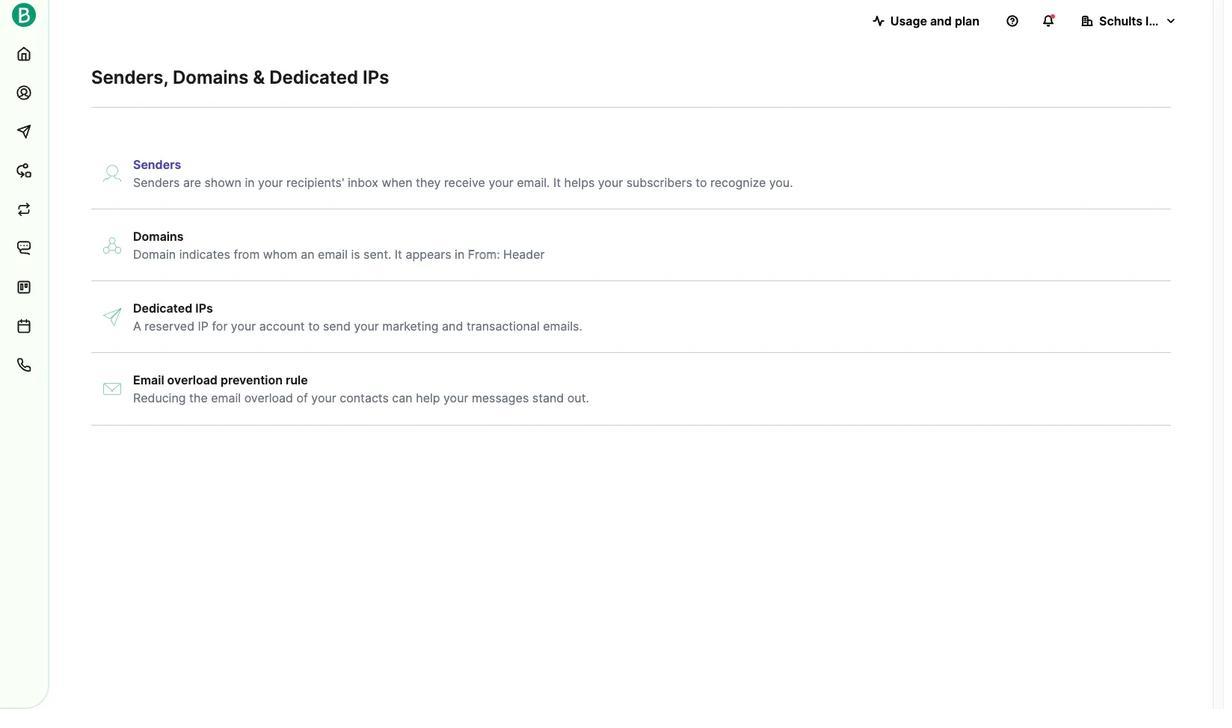 Task type: describe. For each thing, give the bounding box(es) containing it.
inc
[[1146, 13, 1164, 28]]

shown
[[205, 175, 242, 190]]

appears
[[406, 247, 452, 262]]

to inside senders senders are shown in your recipients' inbox when they receive your email. it helps your subscribers to recognize you.
[[696, 175, 707, 190]]

ip
[[198, 319, 209, 334]]

transactional
[[467, 319, 540, 334]]

to inside dedicated ips a reserved ip for your account to send your marketing and transactional emails.
[[308, 319, 320, 334]]

a
[[133, 319, 141, 334]]

email for overload
[[211, 390, 241, 405]]

can
[[392, 390, 413, 405]]

ips inside dedicated ips a reserved ip for your account to send your marketing and transactional emails.
[[195, 301, 213, 316]]

indicates
[[179, 247, 230, 262]]

schults inc button
[[1070, 6, 1189, 36]]

contacts
[[340, 390, 389, 405]]

for
[[212, 319, 228, 334]]

dedicated inside dedicated ips a reserved ip for your account to send your marketing and transactional emails.
[[133, 301, 192, 316]]

and inside dedicated ips a reserved ip for your account to send your marketing and transactional emails.
[[442, 319, 463, 334]]

your left recipients'
[[258, 175, 283, 190]]

emails.
[[543, 319, 583, 334]]

your right help
[[444, 390, 469, 405]]

dedicated ips a reserved ip for your account to send your marketing and transactional emails.
[[133, 301, 583, 334]]

when
[[382, 175, 413, 190]]

is
[[351, 247, 360, 262]]

domains inside domains domain indicates from whom an email is sent. it appears in from: header
[[133, 229, 184, 244]]

it inside domains domain indicates from whom an email is sent. it appears in from: header
[[395, 247, 402, 262]]

are
[[183, 175, 201, 190]]

subscribers
[[627, 175, 693, 190]]

0 vertical spatial ips
[[363, 67, 389, 88]]

email overload prevention rule reducing the email overload of your contacts can help your messages stand out.
[[133, 373, 589, 405]]

an
[[301, 247, 315, 262]]

of
[[297, 390, 308, 405]]

the
[[189, 390, 208, 405]]

header
[[503, 247, 545, 262]]

usage and plan
[[891, 13, 980, 28]]

in inside senders senders are shown in your recipients' inbox when they receive your email. it helps your subscribers to recognize you.
[[245, 175, 255, 190]]

from
[[234, 247, 260, 262]]

it inside senders senders are shown in your recipients' inbox when they receive your email. it helps your subscribers to recognize you.
[[554, 175, 561, 190]]

recipients'
[[286, 175, 344, 190]]

stand
[[532, 390, 564, 405]]

reserved
[[145, 319, 195, 334]]

email for is
[[318, 247, 348, 262]]

schults
[[1100, 13, 1143, 28]]

rule
[[286, 373, 308, 387]]

domains domain indicates from whom an email is sent. it appears in from: header
[[133, 229, 545, 262]]



Task type: locate. For each thing, give the bounding box(es) containing it.
0 horizontal spatial in
[[245, 175, 255, 190]]

your right for at left top
[[231, 319, 256, 334]]

reducing
[[133, 390, 186, 405]]

domains
[[173, 67, 249, 88], [133, 229, 184, 244]]

domains up domain
[[133, 229, 184, 244]]

to left 'recognize'
[[696, 175, 707, 190]]

1 vertical spatial to
[[308, 319, 320, 334]]

0 vertical spatial overload
[[167, 373, 218, 387]]

0 vertical spatial it
[[554, 175, 561, 190]]

0 vertical spatial senders
[[133, 157, 181, 172]]

your right of at the bottom left of page
[[311, 390, 336, 405]]

overload
[[167, 373, 218, 387], [244, 390, 293, 405]]

1 vertical spatial and
[[442, 319, 463, 334]]

1 horizontal spatial email
[[318, 247, 348, 262]]

0 horizontal spatial ips
[[195, 301, 213, 316]]

email left is at the top
[[318, 247, 348, 262]]

you.
[[770, 175, 793, 190]]

1 horizontal spatial in
[[455, 247, 465, 262]]

domains left &
[[173, 67, 249, 88]]

your right "helps" at the left top of the page
[[598, 175, 623, 190]]

0 horizontal spatial dedicated
[[133, 301, 192, 316]]

domain
[[133, 247, 176, 262]]

help
[[416, 390, 440, 405]]

to left send at left
[[308, 319, 320, 334]]

to
[[696, 175, 707, 190], [308, 319, 320, 334]]

1 vertical spatial it
[[395, 247, 402, 262]]

1 vertical spatial overload
[[244, 390, 293, 405]]

1 vertical spatial in
[[455, 247, 465, 262]]

0 horizontal spatial and
[[442, 319, 463, 334]]

0 vertical spatial to
[[696, 175, 707, 190]]

1 vertical spatial domains
[[133, 229, 184, 244]]

email inside domains domain indicates from whom an email is sent. it appears in from: header
[[318, 247, 348, 262]]

it left "helps" at the left top of the page
[[554, 175, 561, 190]]

prevention
[[221, 373, 283, 387]]

email.
[[517, 175, 550, 190]]

whom
[[263, 247, 298, 262]]

&
[[253, 67, 265, 88]]

overload down prevention
[[244, 390, 293, 405]]

account
[[259, 319, 305, 334]]

dedicated right &
[[269, 67, 358, 88]]

from:
[[468, 247, 500, 262]]

0 horizontal spatial overload
[[167, 373, 218, 387]]

1 horizontal spatial ips
[[363, 67, 389, 88]]

0 vertical spatial in
[[245, 175, 255, 190]]

usage
[[891, 13, 927, 28]]

in right shown
[[245, 175, 255, 190]]

dedicated up reserved
[[133, 301, 192, 316]]

0 horizontal spatial it
[[395, 247, 402, 262]]

senders
[[133, 157, 181, 172], [133, 175, 180, 190]]

inbox
[[348, 175, 378, 190]]

0 vertical spatial email
[[318, 247, 348, 262]]

2 senders from the top
[[133, 175, 180, 190]]

0 horizontal spatial to
[[308, 319, 320, 334]]

and inside button
[[930, 13, 952, 28]]

marketing
[[382, 319, 439, 334]]

1 horizontal spatial overload
[[244, 390, 293, 405]]

in inside domains domain indicates from whom an email is sent. it appears in from: header
[[455, 247, 465, 262]]

email
[[318, 247, 348, 262], [211, 390, 241, 405]]

send
[[323, 319, 351, 334]]

and
[[930, 13, 952, 28], [442, 319, 463, 334]]

your left email.
[[489, 175, 514, 190]]

and right marketing
[[442, 319, 463, 334]]

they
[[416, 175, 441, 190]]

1 horizontal spatial it
[[554, 175, 561, 190]]

1 horizontal spatial dedicated
[[269, 67, 358, 88]]

receive
[[444, 175, 485, 190]]

0 horizontal spatial email
[[211, 390, 241, 405]]

1 vertical spatial dedicated
[[133, 301, 192, 316]]

0 vertical spatial dedicated
[[269, 67, 358, 88]]

0 vertical spatial and
[[930, 13, 952, 28]]

ips
[[363, 67, 389, 88], [195, 301, 213, 316]]

1 senders from the top
[[133, 157, 181, 172]]

in
[[245, 175, 255, 190], [455, 247, 465, 262]]

it right sent.
[[395, 247, 402, 262]]

0 vertical spatial domains
[[173, 67, 249, 88]]

senders,
[[91, 67, 168, 88]]

email right 'the'
[[211, 390, 241, 405]]

schults inc
[[1100, 13, 1164, 28]]

email
[[133, 373, 164, 387]]

email inside "email overload prevention rule reducing the email overload of your contacts can help your messages stand out."
[[211, 390, 241, 405]]

senders, domains & dedicated ips
[[91, 67, 389, 88]]

1 vertical spatial email
[[211, 390, 241, 405]]

out.
[[568, 390, 589, 405]]

it
[[554, 175, 561, 190], [395, 247, 402, 262]]

dedicated
[[269, 67, 358, 88], [133, 301, 192, 316]]

and left the plan at right
[[930, 13, 952, 28]]

your
[[258, 175, 283, 190], [489, 175, 514, 190], [598, 175, 623, 190], [231, 319, 256, 334], [354, 319, 379, 334], [311, 390, 336, 405], [444, 390, 469, 405]]

1 horizontal spatial and
[[930, 13, 952, 28]]

helps
[[564, 175, 595, 190]]

senders senders are shown in your recipients' inbox when they receive your email. it helps your subscribers to recognize you.
[[133, 157, 793, 190]]

1 vertical spatial senders
[[133, 175, 180, 190]]

sent.
[[364, 247, 391, 262]]

messages
[[472, 390, 529, 405]]

overload up 'the'
[[167, 373, 218, 387]]

recognize
[[711, 175, 766, 190]]

1 vertical spatial ips
[[195, 301, 213, 316]]

1 horizontal spatial to
[[696, 175, 707, 190]]

your right send at left
[[354, 319, 379, 334]]

in left the from:
[[455, 247, 465, 262]]

plan
[[955, 13, 980, 28]]

usage and plan button
[[861, 6, 992, 36]]



Task type: vqa. For each thing, say whether or not it's contained in the screenshot.
top Dedicated
yes



